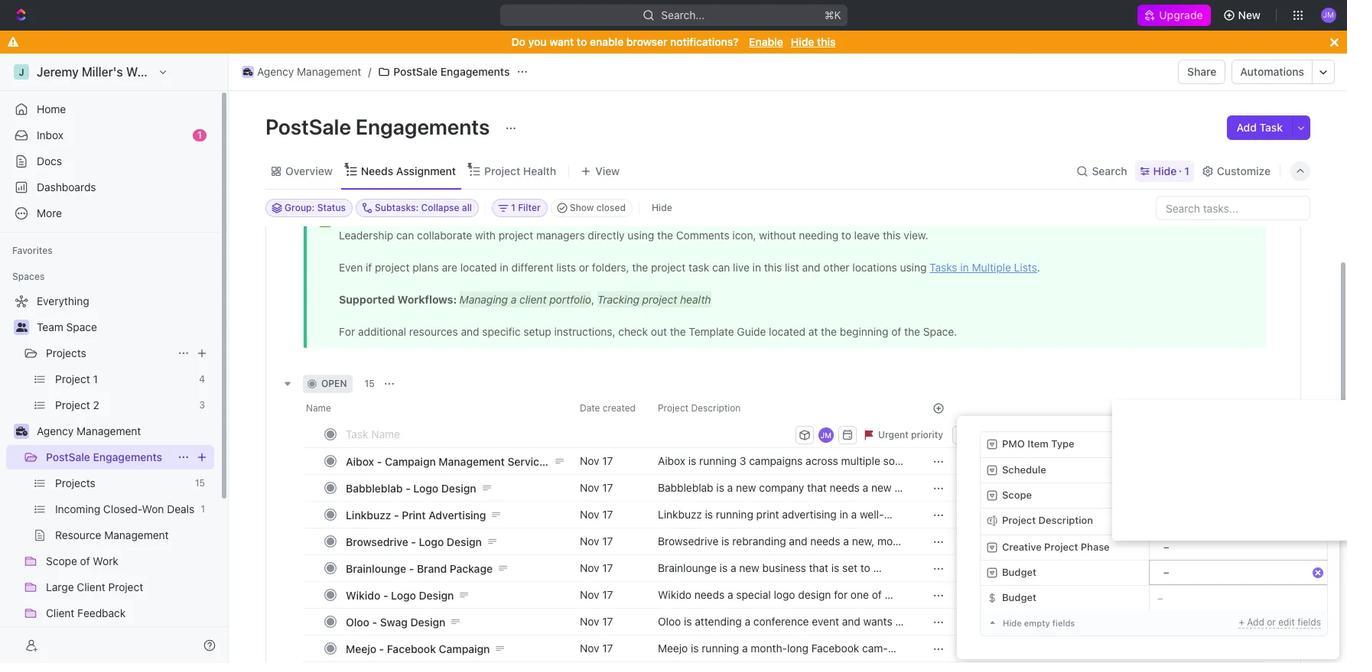 Task type: vqa. For each thing, say whether or not it's contained in the screenshot.
Hide empty fields Hide
yes



Task type: describe. For each thing, give the bounding box(es) containing it.
phase
[[1081, 541, 1110, 553]]

ern
[[658, 549, 674, 562]]

management inside the sidebar navigation
[[77, 425, 141, 438]]

empty
[[1025, 618, 1050, 628]]

and inside browsedrive is rebranding and needs a new, mod ern logo.
[[789, 535, 808, 548]]

their
[[658, 602, 681, 615]]

content
[[798, 522, 836, 535]]

wikido for wikido - logo design
[[346, 589, 381, 602]]

campaign inside aibox - campaign management services link
[[385, 455, 436, 468]]

needs inside browsedrive is rebranding and needs a new, mod ern logo.
[[811, 535, 841, 548]]

design for wikido - logo design
[[419, 589, 454, 602]]

task
[[1260, 121, 1283, 134]]

aibox - campaign management services link
[[342, 450, 568, 473]]

0 horizontal spatial agency management link
[[37, 419, 211, 444]]

creation.
[[839, 522, 882, 535]]

2 vertical spatial project
[[1045, 541, 1079, 553]]

add task button
[[1228, 116, 1293, 140]]

advertising
[[429, 509, 486, 522]]

enable
[[590, 35, 624, 48]]

do you want to enable browser notifications? enable hide this
[[512, 35, 836, 48]]

assignment
[[396, 164, 456, 177]]

1 horizontal spatial agency management link
[[238, 63, 365, 81]]

campaign inside meejo - facebook campaign "link"
[[439, 642, 490, 655]]

sub-
[[683, 602, 707, 615]]

1 vertical spatial engagements
[[356, 114, 490, 139]]

a inside wikido needs a special logo design for one of their sub-brands.
[[728, 588, 734, 601]]

team
[[37, 321, 63, 334]]

add inside button
[[1237, 121, 1257, 134]]

magazine
[[693, 522, 741, 535]]

- for browsedrive
[[411, 535, 416, 548]]

automations
[[1241, 65, 1305, 78]]

favorites
[[12, 245, 53, 256]]

a inside linkbuzz is running print advertising in a well- known magazine and needs content creation.
[[851, 508, 857, 521]]

– for 1st – dropdown button from the top
[[1164, 541, 1170, 553]]

notifications?
[[670, 35, 739, 48]]

0 vertical spatial engagements
[[441, 65, 510, 78]]

services
[[508, 455, 551, 468]]

hide for hide
[[652, 202, 672, 214]]

brainlounge
[[346, 562, 406, 575]]

logo for babbleblab
[[414, 482, 439, 495]]

meejo
[[346, 642, 377, 655]]

- for aibox
[[377, 455, 382, 468]]

wikido for wikido needs a special logo design for one of their sub-brands.
[[658, 588, 692, 601]]

agency inside the sidebar navigation
[[37, 425, 74, 438]]

browsedrive - logo design
[[346, 535, 482, 548]]

in
[[840, 508, 849, 521]]

0 vertical spatial postsale engagements
[[394, 65, 510, 78]]

business time image inside the sidebar navigation
[[16, 427, 27, 436]]

1 vertical spatial postsale
[[266, 114, 351, 139]]

browsedrive for browsedrive is rebranding and needs a new, mod ern logo.
[[658, 535, 719, 548]]

creative
[[1003, 541, 1042, 553]]

upgrade
[[1160, 8, 1203, 21]]

and inside linkbuzz is running print advertising in a well- known magazine and needs content creation.
[[744, 522, 762, 535]]

hide button
[[646, 199, 679, 217]]

to
[[577, 35, 587, 48]]

new
[[1239, 8, 1261, 21]]

logo.
[[677, 549, 702, 562]]

1 vertical spatial postsale engagements link
[[46, 445, 171, 470]]

this
[[817, 35, 836, 48]]

hide empty fields
[[1003, 618, 1075, 628]]

home link
[[6, 97, 214, 122]]

is for running
[[705, 508, 713, 521]]

linkbuzz for linkbuzz is running print advertising in a well- known magazine and needs content creation.
[[658, 508, 702, 521]]

space
[[66, 321, 97, 334]]

search
[[1092, 164, 1128, 177]]

- for linkbuzz
[[394, 509, 399, 522]]

3 button
[[974, 426, 1005, 444]]

brands.
[[707, 602, 744, 615]]

postsale engagements inside the sidebar navigation
[[46, 451, 162, 464]]

2 budget from the top
[[1003, 591, 1037, 604]]

overview
[[285, 164, 333, 177]]

docs link
[[6, 149, 214, 174]]

type
[[1052, 438, 1075, 450]]

oloo - swag design link
[[342, 611, 568, 633]]

linkbuzz for linkbuzz - print advertising
[[346, 509, 391, 522]]

meejo - facebook campaign
[[346, 642, 490, 655]]

sidebar navigation
[[0, 54, 229, 663]]

new,
[[852, 535, 875, 548]]

postsale inside the sidebar navigation
[[46, 451, 90, 464]]

wikido - logo design link
[[342, 584, 568, 606]]

0 vertical spatial postsale
[[394, 65, 438, 78]]

– for 2nd – dropdown button from the top
[[1164, 566, 1170, 579]]

- for oloo
[[372, 616, 377, 629]]

print
[[402, 509, 426, 522]]

health
[[523, 164, 557, 177]]

wikido needs a special logo design for one of their sub-brands. button
[[649, 582, 915, 615]]

browser
[[627, 35, 668, 48]]

1 horizontal spatial 1
[[1185, 164, 1190, 177]]

upgrade link
[[1138, 5, 1211, 26]]

agency management inside the sidebar navigation
[[37, 425, 141, 438]]

+ add or edit fields
[[1239, 617, 1322, 628]]

design
[[798, 588, 831, 601]]

0 vertical spatial postsale engagements link
[[374, 63, 514, 81]]

project description
[[1003, 514, 1094, 527]]

needs assignment
[[361, 164, 456, 177]]

+
[[1239, 617, 1245, 628]]

browsedrive is rebranding and needs a new, mod ern logo.
[[658, 535, 905, 562]]

1 – button from the top
[[1150, 536, 1328, 560]]

want
[[550, 35, 574, 48]]

scope
[[1003, 489, 1032, 501]]

a inside browsedrive is rebranding and needs a new, mod ern logo.
[[844, 535, 849, 548]]

favorites button
[[6, 242, 59, 260]]

needs inside linkbuzz is running print advertising in a well- known magazine and needs content creation.
[[765, 522, 795, 535]]

Search tasks... text field
[[1157, 197, 1310, 220]]

hide 1
[[1154, 164, 1190, 177]]

pmo
[[1003, 438, 1025, 450]]

cancel button
[[1014, 426, 1056, 444]]

is for rebranding
[[722, 535, 730, 548]]

description
[[1039, 514, 1094, 527]]

Set value for Budget Custom Field text field
[[1150, 586, 1328, 611]]

remove field value image
[[1315, 569, 1322, 577]]

logo for wikido
[[391, 589, 416, 602]]

add task
[[1237, 121, 1283, 134]]

customize button
[[1198, 160, 1276, 182]]

docs
[[37, 155, 62, 168]]

for
[[834, 588, 848, 601]]

1 inside the sidebar navigation
[[197, 129, 202, 141]]

search...
[[661, 8, 705, 21]]

Task Name text field
[[346, 422, 793, 446]]

0 vertical spatial agency management
[[257, 65, 361, 78]]



Task type: locate. For each thing, give the bounding box(es) containing it.
0 vertical spatial – button
[[1150, 536, 1328, 560]]

hide for hide empty fields
[[1003, 618, 1022, 628]]

browsedrive for browsedrive - logo design
[[346, 535, 408, 548]]

2 vertical spatial postsale engagements
[[46, 451, 162, 464]]

creative project phase
[[1003, 541, 1110, 553]]

1 horizontal spatial management
[[297, 65, 361, 78]]

oloo
[[346, 616, 370, 629]]

budget down the creative
[[1003, 566, 1037, 578]]

design down brand
[[419, 589, 454, 602]]

fields right empty
[[1053, 618, 1075, 628]]

2 horizontal spatial management
[[439, 455, 505, 468]]

2 vertical spatial a
[[728, 588, 734, 601]]

save button
[[1060, 426, 1105, 444]]

budget up empty
[[1003, 591, 1037, 604]]

is up magazine
[[705, 508, 713, 521]]

0 horizontal spatial fields
[[1053, 618, 1075, 628]]

0 horizontal spatial browsedrive
[[346, 535, 408, 548]]

1 horizontal spatial a
[[844, 535, 849, 548]]

⌘k
[[825, 8, 841, 21]]

is
[[705, 508, 713, 521], [722, 535, 730, 548]]

tree
[[6, 289, 214, 663]]

agency management link
[[238, 63, 365, 81], [37, 419, 211, 444]]

2 vertical spatial postsale
[[46, 451, 90, 464]]

and
[[744, 522, 762, 535], [789, 535, 808, 548]]

1 horizontal spatial postsale engagements link
[[374, 63, 514, 81]]

0 vertical spatial budget
[[1003, 566, 1037, 578]]

1 horizontal spatial agency
[[257, 65, 294, 78]]

postsale engagements
[[394, 65, 510, 78], [266, 114, 495, 139], [46, 451, 162, 464]]

or
[[1267, 617, 1276, 628]]

0 vertical spatial logo
[[414, 482, 439, 495]]

oloo - swag design
[[346, 616, 446, 629]]

1 horizontal spatial agency management
[[257, 65, 361, 78]]

linkbuzz
[[658, 508, 702, 521], [346, 509, 391, 522]]

0 horizontal spatial and
[[744, 522, 762, 535]]

business time image
[[243, 68, 253, 76], [16, 427, 27, 436]]

tree containing team space
[[6, 289, 214, 663]]

linkbuzz down babbleblab
[[346, 509, 391, 522]]

1 horizontal spatial postsale
[[266, 114, 351, 139]]

special
[[736, 588, 771, 601]]

0 vertical spatial 1
[[197, 129, 202, 141]]

0 horizontal spatial 1
[[197, 129, 202, 141]]

campaign up babbleblab - logo design
[[385, 455, 436, 468]]

user group image
[[16, 323, 27, 332]]

logo up oloo - swag design
[[391, 589, 416, 602]]

0 vertical spatial business time image
[[243, 68, 253, 76]]

postsale
[[394, 65, 438, 78], [266, 114, 351, 139], [46, 451, 90, 464]]

1 horizontal spatial campaign
[[439, 642, 490, 655]]

a up brands.
[[728, 588, 734, 601]]

- for babbleblab
[[406, 482, 411, 495]]

logo up linkbuzz - print advertising
[[414, 482, 439, 495]]

- inside babbleblab - logo design link
[[406, 482, 411, 495]]

1 vertical spatial campaign
[[439, 642, 490, 655]]

is down "running"
[[722, 535, 730, 548]]

wikido needs a special logo design for one of their sub-brands.
[[658, 588, 885, 615]]

edit
[[1279, 617, 1295, 628]]

1 vertical spatial is
[[722, 535, 730, 548]]

needs down print
[[765, 522, 795, 535]]

–
[[1164, 541, 1170, 553], [1164, 566, 1170, 579]]

add left 'task'
[[1237, 121, 1257, 134]]

0 vertical spatial agency management link
[[238, 63, 365, 81]]

1 vertical spatial postsale engagements
[[266, 114, 495, 139]]

- right the meejo
[[379, 642, 384, 655]]

pmo item type
[[1003, 438, 1075, 450]]

is inside linkbuzz is running print advertising in a well- known magazine and needs content creation.
[[705, 508, 713, 521]]

and down print
[[744, 522, 762, 535]]

- for wikido
[[383, 589, 388, 602]]

0 horizontal spatial needs
[[695, 588, 725, 601]]

hide inside 'button'
[[652, 202, 672, 214]]

needs
[[361, 164, 394, 177]]

team space
[[37, 321, 97, 334]]

postsale engagements link
[[374, 63, 514, 81], [46, 445, 171, 470]]

1 horizontal spatial browsedrive
[[658, 535, 719, 548]]

1 horizontal spatial and
[[789, 535, 808, 548]]

dashboards
[[37, 181, 96, 194]]

open
[[321, 378, 347, 390]]

1 vertical spatial agency
[[37, 425, 74, 438]]

management
[[297, 65, 361, 78], [77, 425, 141, 438], [439, 455, 505, 468]]

home
[[37, 103, 66, 116]]

hide inside custom fields element
[[1003, 618, 1022, 628]]

- right aibox
[[377, 455, 382, 468]]

0 vertical spatial is
[[705, 508, 713, 521]]

2 horizontal spatial needs
[[811, 535, 841, 548]]

- down print
[[411, 535, 416, 548]]

3
[[993, 429, 998, 440]]

2 vertical spatial logo
[[391, 589, 416, 602]]

meejo - facebook campaign link
[[342, 638, 568, 660]]

design for browsedrive - logo design
[[447, 535, 482, 548]]

inbox
[[37, 129, 64, 142]]

engagements inside the sidebar navigation
[[93, 451, 162, 464]]

- inside linkbuzz - print advertising link
[[394, 509, 399, 522]]

2 vertical spatial engagements
[[93, 451, 162, 464]]

new button
[[1217, 3, 1270, 28]]

0 vertical spatial agency
[[257, 65, 294, 78]]

0 horizontal spatial agency
[[37, 425, 74, 438]]

a left new,
[[844, 535, 849, 548]]

aibox - campaign management services
[[346, 455, 551, 468]]

-
[[377, 455, 382, 468], [406, 482, 411, 495], [394, 509, 399, 522], [411, 535, 416, 548], [409, 562, 414, 575], [383, 589, 388, 602], [372, 616, 377, 629], [379, 642, 384, 655]]

1 vertical spatial a
[[844, 535, 849, 548]]

- right oloo
[[372, 616, 377, 629]]

design
[[441, 482, 476, 495], [447, 535, 482, 548], [419, 589, 454, 602], [411, 616, 446, 629]]

design inside oloo - swag design link
[[411, 616, 446, 629]]

- left print
[[394, 509, 399, 522]]

0 vertical spatial –
[[1164, 541, 1170, 553]]

0 horizontal spatial postsale engagements link
[[46, 445, 171, 470]]

brand
[[417, 562, 447, 575]]

agency management
[[257, 65, 361, 78], [37, 425, 141, 438]]

2 – from the top
[[1164, 566, 1170, 579]]

0 horizontal spatial management
[[77, 425, 141, 438]]

1 vertical spatial budget
[[1003, 591, 1037, 604]]

0 vertical spatial add
[[1237, 121, 1257, 134]]

0 horizontal spatial wikido
[[346, 589, 381, 602]]

- inside brainlounge - brand package link
[[409, 562, 414, 575]]

brainlounge - brand package
[[346, 562, 493, 575]]

and down advertising
[[789, 535, 808, 548]]

agency
[[257, 65, 294, 78], [37, 425, 74, 438]]

project for project description
[[1003, 514, 1036, 527]]

2 – button from the top
[[1150, 561, 1328, 585]]

projects
[[46, 347, 86, 360]]

needs up sub-
[[695, 588, 725, 601]]

1 vertical spatial agency management link
[[37, 419, 211, 444]]

2 horizontal spatial project
[[1045, 541, 1079, 553]]

wikido inside wikido needs a special logo design for one of their sub-brands.
[[658, 588, 692, 601]]

linkbuzz - print advertising
[[346, 509, 486, 522]]

- inside aibox - campaign management services link
[[377, 455, 382, 468]]

0 horizontal spatial postsale
[[46, 451, 90, 464]]

a right in
[[851, 508, 857, 521]]

project health link
[[481, 160, 557, 182]]

wikido up oloo
[[346, 589, 381, 602]]

1
[[197, 129, 202, 141], [1185, 164, 1190, 177]]

search button
[[1073, 160, 1132, 182]]

design inside the browsedrive - logo design "link"
[[447, 535, 482, 548]]

project down description
[[1045, 541, 1079, 553]]

project health
[[484, 164, 557, 177]]

browsedrive inside "link"
[[346, 535, 408, 548]]

/
[[368, 65, 371, 78]]

automations button
[[1233, 60, 1312, 83]]

- for brainlounge
[[409, 562, 414, 575]]

share
[[1188, 65, 1217, 78]]

add right +
[[1248, 617, 1265, 628]]

2 horizontal spatial a
[[851, 508, 857, 521]]

babbleblab
[[346, 482, 403, 495]]

- for meejo
[[379, 642, 384, 655]]

- left brand
[[409, 562, 414, 575]]

well-
[[860, 508, 884, 521]]

mod
[[878, 535, 905, 548]]

0 horizontal spatial agency management
[[37, 425, 141, 438]]

logo for browsedrive
[[419, 535, 444, 548]]

0 horizontal spatial is
[[705, 508, 713, 521]]

browsedrive up logo.
[[658, 535, 719, 548]]

linkbuzz is running print advertising in a well- known magazine and needs content creation. button
[[649, 501, 915, 535]]

tree inside the sidebar navigation
[[6, 289, 214, 663]]

spaces
[[12, 271, 45, 282]]

1 horizontal spatial is
[[722, 535, 730, 548]]

add inside custom fields element
[[1248, 617, 1265, 628]]

0 horizontal spatial linkbuzz
[[346, 509, 391, 522]]

- inside the browsedrive - logo design "link"
[[411, 535, 416, 548]]

design for babbleblab - logo design
[[441, 482, 476, 495]]

needs
[[765, 522, 795, 535], [811, 535, 841, 548], [695, 588, 725, 601]]

project down scope
[[1003, 514, 1036, 527]]

2 horizontal spatial postsale
[[394, 65, 438, 78]]

logo up brand
[[419, 535, 444, 548]]

campaign down oloo - swag design link
[[439, 642, 490, 655]]

one
[[851, 588, 869, 601]]

package
[[450, 562, 493, 575]]

2 vertical spatial management
[[439, 455, 505, 468]]

1 vertical spatial 1
[[1185, 164, 1190, 177]]

0 vertical spatial management
[[297, 65, 361, 78]]

1 horizontal spatial wikido
[[658, 588, 692, 601]]

1 horizontal spatial needs
[[765, 522, 795, 535]]

of
[[872, 588, 882, 601]]

- up print
[[406, 482, 411, 495]]

browsedrive is rebranding and needs a new, mod ern logo. button
[[649, 528, 915, 562]]

0 vertical spatial project
[[484, 164, 521, 177]]

hide for hide 1
[[1154, 164, 1177, 177]]

needs inside wikido needs a special logo design for one of their sub-brands.
[[695, 588, 725, 601]]

projects link
[[46, 341, 171, 366]]

browsedrive inside browsedrive is rebranding and needs a new, mod ern logo.
[[658, 535, 719, 548]]

1 horizontal spatial linkbuzz
[[658, 508, 702, 521]]

– button
[[1150, 536, 1328, 560], [1150, 561, 1328, 585]]

overview link
[[282, 160, 333, 182]]

1 vertical spatial logo
[[419, 535, 444, 548]]

0 horizontal spatial a
[[728, 588, 734, 601]]

aibox
[[346, 455, 374, 468]]

- up swag
[[383, 589, 388, 602]]

browsedrive up brainlounge
[[346, 535, 408, 548]]

linkbuzz up known
[[658, 508, 702, 521]]

1 vertical spatial agency management
[[37, 425, 141, 438]]

design up meejo - facebook campaign
[[411, 616, 446, 629]]

wikido - logo design
[[346, 589, 454, 602]]

1 horizontal spatial fields
[[1298, 617, 1322, 628]]

share button
[[1179, 60, 1226, 84]]

design for oloo - swag design
[[411, 616, 446, 629]]

– text field
[[1113, 400, 1348, 541]]

1 budget from the top
[[1003, 566, 1037, 578]]

- inside wikido - logo design "link"
[[383, 589, 388, 602]]

0 horizontal spatial project
[[484, 164, 521, 177]]

babbleblab - logo design link
[[342, 477, 568, 499]]

- inside oloo - swag design link
[[372, 616, 377, 629]]

is inside browsedrive is rebranding and needs a new, mod ern logo.
[[722, 535, 730, 548]]

you
[[528, 35, 547, 48]]

project left health at the left top of page
[[484, 164, 521, 177]]

print
[[757, 508, 779, 521]]

known
[[658, 522, 690, 535]]

0 horizontal spatial business time image
[[16, 427, 27, 436]]

wikido up their
[[658, 588, 692, 601]]

custom fields element
[[980, 432, 1329, 637]]

project for project health
[[484, 164, 521, 177]]

facebook
[[387, 642, 436, 655]]

1 vertical spatial business time image
[[16, 427, 27, 436]]

wikido inside "link"
[[346, 589, 381, 602]]

needs down advertising
[[811, 535, 841, 548]]

campaign
[[385, 455, 436, 468], [439, 642, 490, 655]]

design up advertising
[[441, 482, 476, 495]]

design down advertising
[[447, 535, 482, 548]]

fields
[[1298, 617, 1322, 628], [1053, 618, 1075, 628]]

1 vertical spatial – button
[[1150, 561, 1328, 585]]

1 vertical spatial –
[[1164, 566, 1170, 579]]

1 vertical spatial management
[[77, 425, 141, 438]]

linkbuzz inside linkbuzz is running print advertising in a well- known magazine and needs content creation.
[[658, 508, 702, 521]]

1 – from the top
[[1164, 541, 1170, 553]]

0 vertical spatial a
[[851, 508, 857, 521]]

swag
[[380, 616, 408, 629]]

fields right edit
[[1298, 617, 1322, 628]]

1 vertical spatial project
[[1003, 514, 1036, 527]]

browsedrive - logo design link
[[342, 531, 568, 553]]

a
[[851, 508, 857, 521], [844, 535, 849, 548], [728, 588, 734, 601]]

team space link
[[37, 315, 211, 340]]

schedule
[[1003, 464, 1047, 476]]

design inside wikido - logo design "link"
[[419, 589, 454, 602]]

rebranding
[[733, 535, 786, 548]]

1 horizontal spatial business time image
[[243, 68, 253, 76]]

0 vertical spatial campaign
[[385, 455, 436, 468]]

- inside meejo - facebook campaign "link"
[[379, 642, 384, 655]]

enable
[[749, 35, 783, 48]]

0 horizontal spatial campaign
[[385, 455, 436, 468]]

design inside babbleblab - logo design link
[[441, 482, 476, 495]]

dashboards link
[[6, 175, 214, 200]]

1 horizontal spatial project
[[1003, 514, 1036, 527]]

1 vertical spatial add
[[1248, 617, 1265, 628]]



